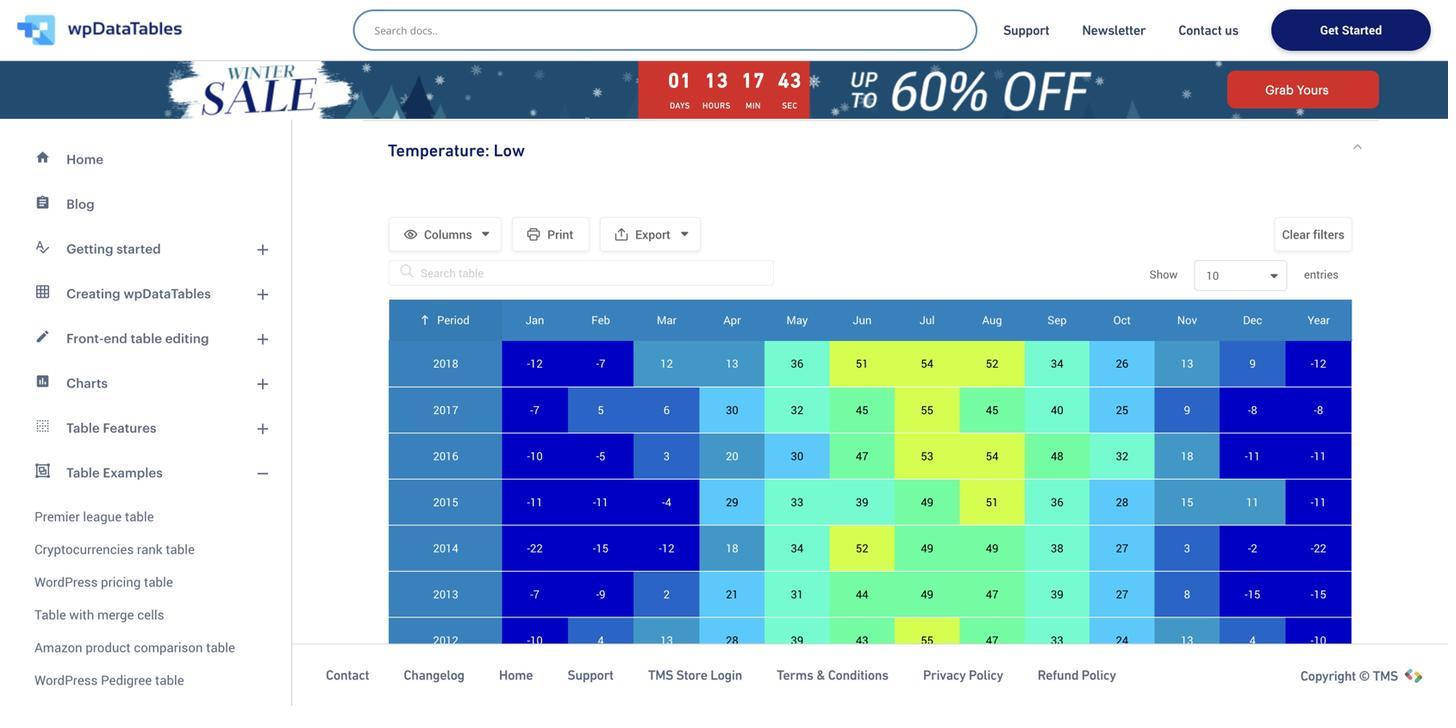Task type: describe. For each thing, give the bounding box(es) containing it.
1 vertical spatial 5
[[599, 449, 606, 464]]

0 vertical spatial 5
[[598, 402, 604, 418]]

17
[[741, 69, 765, 92]]

may
[[786, 313, 808, 328]]

20
[[726, 449, 738, 464]]

47 for 55
[[986, 633, 999, 649]]

aug
[[982, 313, 1002, 328]]

2 14 from the left
[[1314, 679, 1326, 695]]

table right comparison
[[206, 639, 235, 657]]

started
[[1342, 22, 1382, 38]]

jul: activate to sort column ascending element
[[895, 300, 960, 341]]

terms & conditions link
[[777, 667, 889, 685]]

2012
[[433, 633, 458, 649]]

table with merge cells
[[34, 606, 164, 624]]

2017
[[433, 402, 458, 418]]

2 22 from the left
[[1314, 541, 1326, 556]]

10 button
[[1206, 261, 1275, 291]]

front-end table editing
[[66, 331, 209, 346]]

nov
[[1177, 313, 1197, 328]]

-7 for -9
[[530, 587, 540, 603]]

1 horizontal spatial 3
[[1184, 541, 1190, 556]]

7 for -9
[[533, 587, 540, 603]]

2013
[[433, 587, 458, 603]]

table for premier league table
[[125, 508, 154, 526]]

1 vertical spatial 36
[[1051, 495, 1064, 510]]

2 horizontal spatial -15
[[1311, 587, 1326, 603]]

10 inside button
[[1206, 268, 1219, 284]]

1 horizontal spatial home
[[499, 668, 533, 684]]

of
[[497, 38, 508, 54]]

show
[[1150, 267, 1181, 282]]

cells
[[137, 606, 164, 624]]

0 vertical spatial -7
[[596, 356, 606, 372]]

10 inside "status"
[[480, 38, 494, 54]]

table for table examples
[[66, 465, 100, 481]]

0 vertical spatial 51
[[856, 356, 869, 372]]

wordpress for wordpress pedigree table
[[34, 672, 98, 690]]

2 horizontal spatial 4
[[1250, 633, 1256, 649]]

filters
[[1313, 226, 1345, 243]]

0 horizontal spatial support link
[[567, 667, 614, 685]]

getting started link
[[10, 227, 281, 272]]

1 -14 from the left
[[527, 679, 543, 695]]

days
[[670, 101, 690, 111]]

1 vertical spatial 34
[[791, 541, 803, 556]]

Search form search field
[[375, 18, 965, 42]]

26
[[1116, 356, 1129, 372]]

52 for 54
[[986, 356, 999, 372]]

jun: activate to sort column ascending element
[[830, 300, 895, 341]]

getting started
[[66, 241, 161, 256]]

dec
[[1243, 313, 1262, 328]]

table for cryptocurrencies rank table
[[166, 541, 195, 559]]

wordpress pedigree table link
[[10, 665, 281, 697]]

45 for 45
[[856, 402, 869, 418]]

changelog
[[404, 668, 465, 684]]

temperature: low
[[388, 141, 525, 161]]

may: activate to sort column ascending element
[[765, 300, 830, 341]]

cryptocurrencies rank table link
[[10, 534, 281, 566]]

premier league table link
[[10, 496, 281, 534]]

0 horizontal spatial support
[[567, 668, 614, 684]]

52 for 55
[[986, 679, 999, 695]]

0 horizontal spatial 3
[[664, 449, 670, 464]]

columns
[[424, 226, 472, 243]]

0 vertical spatial 2
[[1251, 541, 1257, 556]]

1 link
[[1202, 30, 1232, 56]]

1 -22 from the left
[[527, 541, 543, 556]]

29 left &
[[791, 679, 803, 695]]

feb: activate to sort column ascending element
[[568, 300, 634, 341]]

table with merge cells link
[[10, 599, 281, 632]]

1 inside "status"
[[456, 38, 463, 54]]

0 vertical spatial 33
[[791, 495, 803, 510]]

-4
[[662, 495, 671, 510]]

cryptocurrencies rank table
[[34, 541, 195, 559]]

dec: activate to sort column ascending element
[[1220, 300, 1286, 341]]

features
[[103, 421, 156, 436]]

contact us link
[[1179, 22, 1239, 39]]

table for table features
[[66, 421, 100, 436]]

Search input search field
[[375, 18, 965, 42]]

2 vertical spatial 39
[[791, 633, 803, 649]]

2 -22 from the left
[[1311, 541, 1326, 556]]

0 vertical spatial 9
[[1250, 356, 1256, 372]]

1 horizontal spatial 44
[[856, 587, 869, 603]]

31
[[791, 587, 803, 603]]

premier league table
[[34, 508, 154, 526]]

contact link
[[326, 667, 369, 685]]

-5
[[596, 449, 606, 464]]

0 vertical spatial 54
[[921, 356, 934, 372]]

mar: activate to sort column ascending element
[[634, 300, 700, 341]]

1 vertical spatial 51
[[986, 495, 999, 510]]

0 horizontal spatial -15
[[593, 541, 609, 556]]

front-end table editing link
[[10, 316, 281, 361]]

amazon product comparison table link
[[10, 632, 281, 665]]

6
[[664, 402, 670, 418]]

entries inside "status"
[[527, 38, 564, 54]]

-9
[[596, 587, 606, 603]]

2011
[[433, 679, 458, 695]]

55 for 52
[[921, 679, 934, 695]]

wordpress for wordpress pricing table
[[34, 574, 98, 591]]

38
[[1051, 541, 1064, 556]]

newsletter
[[1082, 22, 1146, 38]]

21
[[726, 587, 738, 603]]

pricing
[[101, 574, 141, 591]]

1 horizontal spatial home link
[[499, 667, 533, 685]]

creating wpdatatables link
[[10, 272, 281, 316]]

showing 1 to 10 of 13 entries
[[406, 38, 564, 54]]

0 horizontal spatial 28
[[726, 633, 738, 649]]

1 vertical spatial 52
[[856, 541, 869, 556]]

1 horizontal spatial 33
[[1051, 633, 1064, 649]]

1 vertical spatial 30
[[791, 449, 803, 464]]

us
[[1225, 22, 1239, 38]]

columns button
[[389, 217, 502, 252]]

premier
[[34, 508, 80, 526]]

47 for 49
[[986, 587, 999, 603]]

3 27 from the top
[[1116, 679, 1129, 695]]

low
[[494, 141, 525, 161]]

25
[[1116, 402, 1129, 418]]

7 for 5
[[533, 402, 540, 418]]

2016
[[433, 449, 458, 464]]

terms
[[777, 668, 813, 684]]

store
[[676, 668, 707, 684]]

blog link
[[10, 182, 281, 227]]

cryptocurrencies
[[34, 541, 134, 559]]

oct: activate to sort column ascending element
[[1090, 300, 1155, 341]]

front-
[[66, 331, 104, 346]]

0 vertical spatial 36
[[791, 356, 803, 372]]

print button
[[512, 217, 590, 252]]

to
[[466, 38, 477, 54]]

-7 for 5
[[530, 402, 540, 418]]

2014
[[433, 541, 458, 556]]

1 horizontal spatial 32
[[1116, 449, 1129, 464]]

0 horizontal spatial 4
[[598, 633, 604, 649]]

53
[[921, 449, 934, 464]]

0 horizontal spatial home link
[[10, 137, 281, 182]]

tms store login
[[648, 668, 742, 684]]

1 14 from the left
[[530, 679, 543, 695]]

0 vertical spatial 7
[[599, 356, 606, 372]]

Search table search field
[[389, 260, 774, 286]]

0 vertical spatial 39
[[856, 495, 869, 510]]

privacy policy link
[[923, 667, 1003, 685]]

49 for 49
[[921, 541, 934, 556]]

getting
[[66, 241, 113, 256]]

jan: activate to sort column ascending element
[[502, 300, 568, 341]]

blog
[[66, 197, 95, 212]]

1 horizontal spatial tms
[[1373, 669, 1398, 684]]

wordpress pricing table
[[34, 574, 173, 591]]

refund policy link
[[1038, 667, 1116, 685]]

1 vertical spatial 2
[[664, 587, 670, 603]]

creating wpdatatables
[[66, 286, 211, 301]]

1 horizontal spatial 18
[[1181, 449, 1194, 464]]

get started link
[[1271, 9, 1431, 51]]

wordpress pedigree table
[[34, 672, 184, 690]]

-10 for -5
[[527, 449, 543, 464]]

policy for privacy policy
[[969, 668, 1003, 684]]



Task type: vqa. For each thing, say whether or not it's contained in the screenshot.
Year: activate to sort column ascending element
yes



Task type: locate. For each thing, give the bounding box(es) containing it.
1 horizontal spatial 14
[[1314, 679, 1326, 695]]

changelog link
[[404, 667, 465, 685]]

table for wordpress pedigree table
[[155, 672, 184, 690]]

tms inside tms store login link
[[648, 668, 673, 684]]

0 vertical spatial home
[[66, 152, 103, 167]]

1 vertical spatial wordpress
[[34, 672, 98, 690]]

comparison
[[134, 639, 203, 657]]

3
[[664, 449, 670, 464], [1184, 541, 1190, 556]]

rank
[[137, 541, 162, 559]]

13 right of
[[511, 38, 524, 54]]

0 horizontal spatial 44
[[778, 69, 802, 92]]

49 for 51
[[921, 495, 934, 510]]

1 vertical spatial 3
[[1184, 541, 1190, 556]]

©
[[1359, 669, 1370, 684]]

3 down 6
[[664, 449, 670, 464]]

conditions
[[828, 668, 889, 684]]

2 vertical spatial 47
[[986, 633, 999, 649]]

0 vertical spatial 55
[[921, 402, 934, 418]]

2 wordpress from the top
[[34, 672, 98, 690]]

-12
[[527, 356, 543, 372], [1311, 356, 1326, 372], [659, 541, 675, 556], [593, 679, 609, 695]]

showing
[[406, 38, 453, 54]]

support
[[1003, 22, 1049, 38], [567, 668, 614, 684]]

1 horizontal spatial -8
[[1314, 402, 1323, 418]]

15
[[1181, 495, 1194, 510], [596, 541, 609, 556], [1248, 587, 1261, 603], [1314, 587, 1326, 603]]

29 for 33
[[726, 495, 738, 510]]

0 horizontal spatial 36
[[791, 356, 803, 372]]

1 vertical spatial -7
[[530, 402, 540, 418]]

1 vertical spatial entries
[[1301, 267, 1339, 282]]

table for table with merge cells
[[34, 606, 66, 624]]

0 horizontal spatial -14
[[527, 679, 543, 695]]

clear
[[1282, 226, 1310, 243]]

grab
[[1265, 83, 1294, 97]]

editing
[[165, 331, 209, 346]]

49
[[921, 495, 934, 510], [921, 541, 934, 556], [986, 541, 999, 556], [921, 587, 934, 603]]

table up cryptocurrencies rank table link
[[125, 508, 154, 526]]

27 right the 38
[[1116, 541, 1129, 556]]

tms store login link
[[648, 667, 742, 685]]

apr: activate to sort column ascending element
[[700, 300, 765, 341]]

product
[[86, 639, 131, 657]]

8
[[1251, 402, 1257, 418], [1317, 402, 1323, 418], [1184, 587, 1190, 603], [664, 679, 670, 695]]

0 vertical spatial 34
[[1051, 356, 1064, 372]]

13 down apr: activate to sort column ascending element
[[726, 356, 738, 372]]

1 vertical spatial 39
[[1051, 587, 1064, 603]]

0 horizontal spatial tms
[[648, 668, 673, 684]]

1 horizontal spatial 54
[[986, 449, 999, 464]]

terms & conditions
[[777, 668, 889, 684]]

0 horizontal spatial 34
[[791, 541, 803, 556]]

0 vertical spatial contact
[[1179, 22, 1222, 38]]

1 horizontal spatial 22
[[1314, 541, 1326, 556]]

28
[[1116, 495, 1129, 510], [726, 633, 738, 649]]

1 vertical spatial 54
[[986, 449, 999, 464]]

18
[[1181, 449, 1194, 464], [726, 541, 738, 556]]

-2
[[1248, 541, 1257, 556]]

1 horizontal spatial 34
[[1051, 356, 1064, 372]]

2 horizontal spatial 9
[[1250, 356, 1256, 372]]

1 horizontal spatial 4
[[665, 495, 671, 510]]

home link up blog
[[10, 137, 281, 182]]

12
[[530, 356, 543, 372], [660, 356, 673, 372], [1314, 356, 1326, 372], [662, 541, 675, 556], [596, 679, 609, 695]]

contact for contact us
[[1179, 22, 1222, 38]]

wordpress down amazon
[[34, 672, 98, 690]]

1 vertical spatial 55
[[921, 633, 934, 649]]

table features link
[[10, 406, 281, 451]]

1 vertical spatial support link
[[567, 667, 614, 685]]

44 up 43
[[856, 587, 869, 603]]

1 horizontal spatial 28
[[1116, 495, 1129, 510]]

55 for 45
[[921, 402, 934, 418]]

27 down 24
[[1116, 679, 1129, 695]]

13 down nov: activate to sort column ascending element
[[1181, 356, 1194, 372]]

amazon
[[34, 639, 82, 657]]

contact for contact
[[326, 668, 369, 684]]

contact us
[[1179, 22, 1239, 38]]

0 horizontal spatial 33
[[791, 495, 803, 510]]

home right 2011 at the left bottom of page
[[499, 668, 533, 684]]

49 for 47
[[921, 587, 934, 603]]

32
[[791, 402, 803, 418], [1116, 449, 1129, 464]]

wordpress pricing table link
[[10, 566, 281, 599]]

jun
[[853, 313, 872, 328]]

tms right © at the right of page
[[1373, 669, 1398, 684]]

0 vertical spatial support link
[[1003, 22, 1049, 39]]

0 horizontal spatial 39
[[791, 633, 803, 649]]

period: activate to sort column ascending element
[[389, 300, 502, 341]]

45 for 52
[[856, 679, 869, 695]]

0 vertical spatial table
[[66, 421, 100, 436]]

1 horizontal spatial 39
[[856, 495, 869, 510]]

2 -8 from the left
[[1314, 402, 1323, 418]]

1 -8 from the left
[[1248, 402, 1257, 418]]

refund
[[1038, 668, 1079, 684]]

30 right 20
[[791, 449, 803, 464]]

sep
[[1048, 313, 1067, 328]]

1 22 from the left
[[530, 541, 543, 556]]

55 for 47
[[921, 633, 934, 649]]

table left with
[[34, 606, 66, 624]]

36 up the 38
[[1051, 495, 1064, 510]]

sec
[[782, 101, 798, 111]]

0 vertical spatial 32
[[791, 402, 803, 418]]

contact inside contact us link
[[1179, 22, 1222, 38]]

1 vertical spatial table
[[66, 465, 100, 481]]

1 vertical spatial 33
[[1051, 633, 1064, 649]]

54 left 48
[[986, 449, 999, 464]]

aug: activate to sort column ascending element
[[960, 300, 1025, 341]]

showing 1 to 10 of 13 entries status
[[406, 38, 564, 55]]

2 55 from the top
[[921, 633, 934, 649]]

47 left 53
[[856, 449, 869, 464]]

table down comparison
[[155, 672, 184, 690]]

0 horizontal spatial 1
[[456, 38, 463, 54]]

-15 up copyright
[[1311, 587, 1326, 603]]

13 up tms store login
[[660, 633, 673, 649]]

29
[[726, 495, 738, 510], [726, 679, 738, 695], [791, 679, 803, 695]]

table down charts
[[66, 421, 100, 436]]

2 27 from the top
[[1116, 587, 1129, 603]]

1 horizontal spatial 51
[[986, 495, 999, 510]]

51
[[856, 356, 869, 372], [986, 495, 999, 510]]

nov: activate to sort column ascending element
[[1155, 300, 1220, 341]]

privacy
[[923, 668, 966, 684]]

30 up 20
[[726, 402, 738, 418]]

3 left -2
[[1184, 541, 1190, 556]]

-7
[[596, 356, 606, 372], [530, 402, 540, 418], [530, 587, 540, 603]]

13 up hours
[[705, 69, 729, 92]]

0 horizontal spatial entries
[[527, 38, 564, 54]]

0 vertical spatial home link
[[10, 137, 281, 182]]

55
[[921, 402, 934, 418], [921, 633, 934, 649], [921, 679, 934, 695]]

1 55 from the top
[[921, 402, 934, 418]]

0 vertical spatial 30
[[726, 402, 738, 418]]

48
[[1051, 449, 1064, 464]]

29 for 29
[[726, 679, 738, 695]]

-10 for 4
[[527, 633, 543, 649]]

1 left us
[[1213, 37, 1220, 53]]

1 wordpress from the top
[[34, 574, 98, 591]]

table right end
[[131, 331, 162, 346]]

1 horizontal spatial policy
[[1082, 668, 1116, 684]]

0 horizontal spatial contact
[[326, 668, 369, 684]]

-22
[[527, 541, 543, 556], [1311, 541, 1326, 556]]

2 vertical spatial 9
[[599, 587, 606, 603]]

table inside "link"
[[125, 508, 154, 526]]

5
[[598, 402, 604, 418], [599, 449, 606, 464]]

policy for refund policy
[[1082, 668, 1116, 684]]

pedigree
[[101, 672, 152, 690]]

0 horizontal spatial 14
[[530, 679, 543, 695]]

0 horizontal spatial home
[[66, 152, 103, 167]]

hours
[[702, 101, 731, 111]]

54 down jul: activate to sort column ascending element
[[921, 356, 934, 372]]

1 vertical spatial 32
[[1116, 449, 1129, 464]]

55 up privacy
[[921, 633, 934, 649]]

0 horizontal spatial -8
[[1248, 402, 1257, 418]]

min
[[746, 101, 761, 111]]

0 vertical spatial 18
[[1181, 449, 1194, 464]]

year: activate to sort column ascending element
[[1286, 300, 1352, 341]]

1 vertical spatial 47
[[986, 587, 999, 603]]

copyright © tms
[[1301, 669, 1398, 684]]

0 horizontal spatial -22
[[527, 541, 543, 556]]

-
[[527, 356, 530, 372], [596, 356, 599, 372], [1311, 356, 1314, 372], [530, 402, 533, 418], [1248, 402, 1251, 418], [1314, 402, 1317, 418], [527, 449, 530, 464], [596, 449, 599, 464], [1245, 449, 1248, 464], [1311, 449, 1314, 464], [527, 495, 530, 510], [593, 495, 596, 510], [662, 495, 665, 510], [1311, 495, 1314, 510], [527, 541, 530, 556], [593, 541, 596, 556], [659, 541, 662, 556], [1248, 541, 1251, 556], [1311, 541, 1314, 556], [530, 587, 533, 603], [596, 587, 599, 603], [1245, 587, 1248, 603], [1311, 587, 1314, 603], [527, 633, 530, 649], [1311, 633, 1314, 649], [527, 679, 530, 695], [593, 679, 596, 695], [1311, 679, 1314, 695]]

52
[[986, 356, 999, 372], [856, 541, 869, 556], [986, 679, 999, 695]]

0 vertical spatial 44
[[778, 69, 802, 92]]

1 horizontal spatial 2
[[1251, 541, 1257, 556]]

table for wordpress pricing table
[[144, 574, 173, 591]]

policy
[[969, 668, 1003, 684], [1082, 668, 1116, 684]]

table up the cells
[[144, 574, 173, 591]]

2 horizontal spatial 39
[[1051, 587, 1064, 603]]

36
[[791, 356, 803, 372], [1051, 495, 1064, 510]]

2 vertical spatial table
[[34, 606, 66, 624]]

tms left store
[[648, 668, 673, 684]]

1 horizontal spatial 1
[[1213, 37, 1220, 53]]

27 for 8
[[1116, 587, 1129, 603]]

policy right privacy
[[969, 668, 1003, 684]]

1 horizontal spatial contact
[[1179, 22, 1222, 38]]

0 horizontal spatial policy
[[969, 668, 1003, 684]]

sep: activate to sort column ascending element
[[1025, 300, 1090, 341]]

wordpress up with
[[34, 574, 98, 591]]

1 horizontal spatial support link
[[1003, 22, 1049, 39]]

table examples link
[[10, 451, 281, 496]]

0 vertical spatial wordpress
[[34, 574, 98, 591]]

1 vertical spatial 9
[[1184, 402, 1190, 418]]

0 vertical spatial entries
[[527, 38, 564, 54]]

table up premier league table
[[66, 465, 100, 481]]

0 horizontal spatial 54
[[921, 356, 934, 372]]

1 horizontal spatial -15
[[1245, 587, 1261, 603]]

55 up 53
[[921, 402, 934, 418]]

1 27 from the top
[[1116, 541, 1129, 556]]

2 vertical spatial 27
[[1116, 679, 1129, 695]]

1 horizontal spatial -22
[[1311, 541, 1326, 556]]

home link right 2011 at the left bottom of page
[[499, 667, 533, 685]]

27 up 24
[[1116, 587, 1129, 603]]

1
[[1213, 37, 1220, 53], [456, 38, 463, 54]]

29 down 20
[[726, 495, 738, 510]]

2
[[1251, 541, 1257, 556], [664, 587, 670, 603]]

7
[[599, 356, 606, 372], [533, 402, 540, 418], [533, 587, 540, 603]]

0 horizontal spatial 9
[[599, 587, 606, 603]]

creating
[[66, 286, 120, 301]]

1 vertical spatial 18
[[726, 541, 738, 556]]

policy right "refund"
[[1082, 668, 1116, 684]]

1 vertical spatial 44
[[856, 587, 869, 603]]

table right rank
[[166, 541, 195, 559]]

1 horizontal spatial support
[[1003, 22, 1049, 38]]

34 down sep: activate to sort column ascending element
[[1051, 356, 1064, 372]]

period
[[437, 313, 470, 328]]

-15 down -2
[[1245, 587, 1261, 603]]

0 horizontal spatial 32
[[791, 402, 803, 418]]

table for front-end table editing
[[131, 331, 162, 346]]

entries right of
[[527, 38, 564, 54]]

copyright
[[1301, 669, 1356, 684]]

-15 up -9
[[593, 541, 609, 556]]

merge
[[97, 606, 134, 624]]

end
[[104, 331, 127, 346]]

0 horizontal spatial 2
[[664, 587, 670, 603]]

oct
[[1113, 313, 1131, 328]]

39
[[856, 495, 869, 510], [1051, 587, 1064, 603], [791, 633, 803, 649]]

tms
[[648, 668, 673, 684], [1373, 669, 1398, 684]]

wpdatatables - tables and charts manager wordpress plugin image
[[17, 15, 182, 46]]

29 right store
[[726, 679, 738, 695]]

10
[[480, 38, 494, 54], [1206, 268, 1219, 284], [530, 449, 543, 464], [530, 633, 543, 649], [1314, 633, 1326, 649]]

2 -14 from the left
[[1311, 679, 1326, 695]]

table features
[[66, 421, 156, 436]]

1 vertical spatial 7
[[533, 402, 540, 418]]

table examples
[[66, 465, 163, 481]]

0 vertical spatial 47
[[856, 449, 869, 464]]

55 right conditions
[[921, 679, 934, 695]]

1 horizontal spatial 30
[[791, 449, 803, 464]]

3 55 from the top
[[921, 679, 934, 695]]

home up blog
[[66, 152, 103, 167]]

jul
[[920, 313, 935, 328]]

2 vertical spatial 55
[[921, 679, 934, 695]]

4
[[665, 495, 671, 510], [598, 633, 604, 649], [1250, 633, 1256, 649]]

0 vertical spatial 28
[[1116, 495, 1129, 510]]

01
[[668, 69, 692, 92]]

entries down clear filters
[[1301, 267, 1339, 282]]

0 vertical spatial 3
[[664, 449, 670, 464]]

44 up sec
[[778, 69, 802, 92]]

2 policy from the left
[[1082, 668, 1116, 684]]

43
[[856, 633, 869, 649]]

34 up 31
[[791, 541, 803, 556]]

13 inside "status"
[[511, 38, 524, 54]]

35
[[1051, 679, 1064, 695]]

charts
[[66, 376, 108, 391]]

36 down "may: activate to sort column ascending" element
[[791, 356, 803, 372]]

1 vertical spatial support
[[567, 668, 614, 684]]

14
[[530, 679, 543, 695], [1314, 679, 1326, 695]]

27 for 3
[[1116, 541, 1129, 556]]

1 horizontal spatial -14
[[1311, 679, 1326, 695]]

mar
[[657, 313, 677, 328]]

30
[[726, 402, 738, 418], [791, 449, 803, 464]]

2015
[[433, 495, 458, 510]]

1 horizontal spatial 9
[[1184, 402, 1190, 418]]

1 left to
[[456, 38, 463, 54]]

1 policy from the left
[[969, 668, 1003, 684]]

13 right 24
[[1181, 633, 1194, 649]]

24
[[1116, 633, 1129, 649]]

47 up privacy policy link
[[986, 633, 999, 649]]

started
[[116, 241, 161, 256]]

47 up privacy policy
[[986, 587, 999, 603]]



